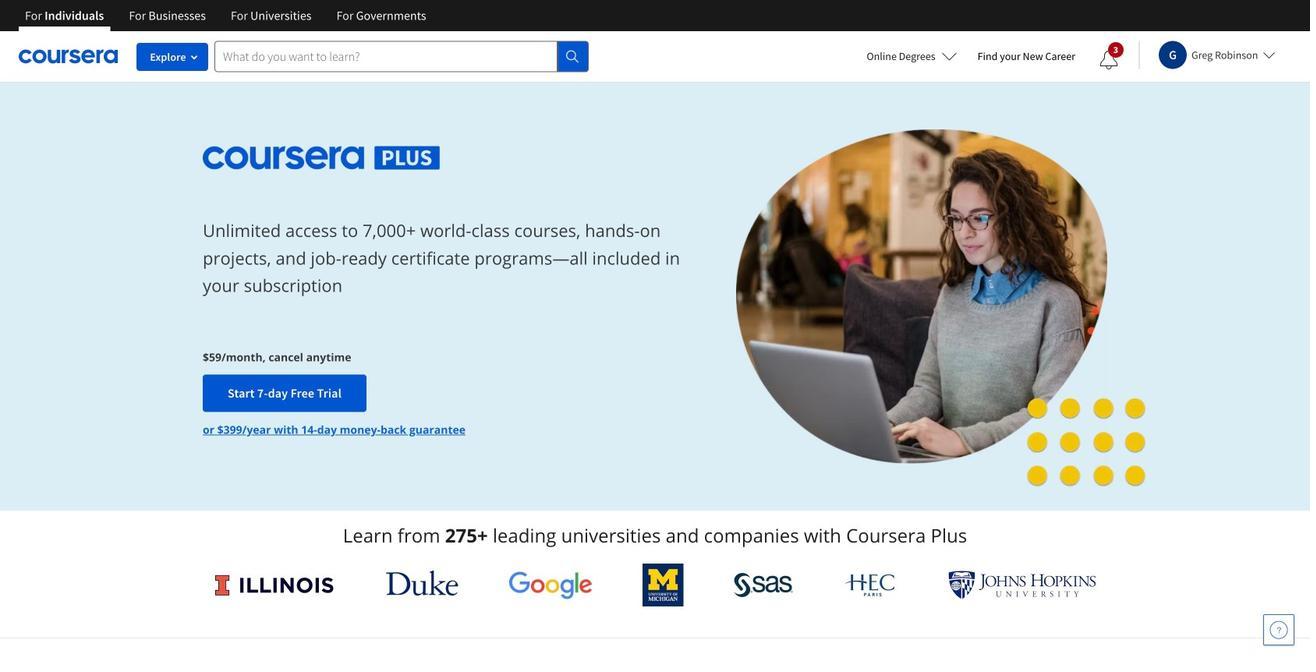 Task type: vqa. For each thing, say whether or not it's contained in the screenshot.
Coursera image
yes



Task type: locate. For each thing, give the bounding box(es) containing it.
coursera image
[[19, 44, 118, 69]]

hec paris image
[[844, 570, 899, 602]]

banner navigation
[[12, 0, 439, 31]]

help center image
[[1270, 621, 1289, 640]]

coursera plus image
[[203, 146, 441, 170]]

duke university image
[[386, 571, 459, 596]]

university of illinois at urbana-champaign image
[[214, 573, 336, 598]]

university of michigan image
[[643, 564, 684, 607]]

None search field
[[215, 41, 589, 72]]



Task type: describe. For each thing, give the bounding box(es) containing it.
google image
[[509, 571, 593, 600]]

What do you want to learn? text field
[[215, 41, 558, 72]]

johns hopkins university image
[[949, 571, 1097, 600]]

sas image
[[734, 573, 794, 598]]



